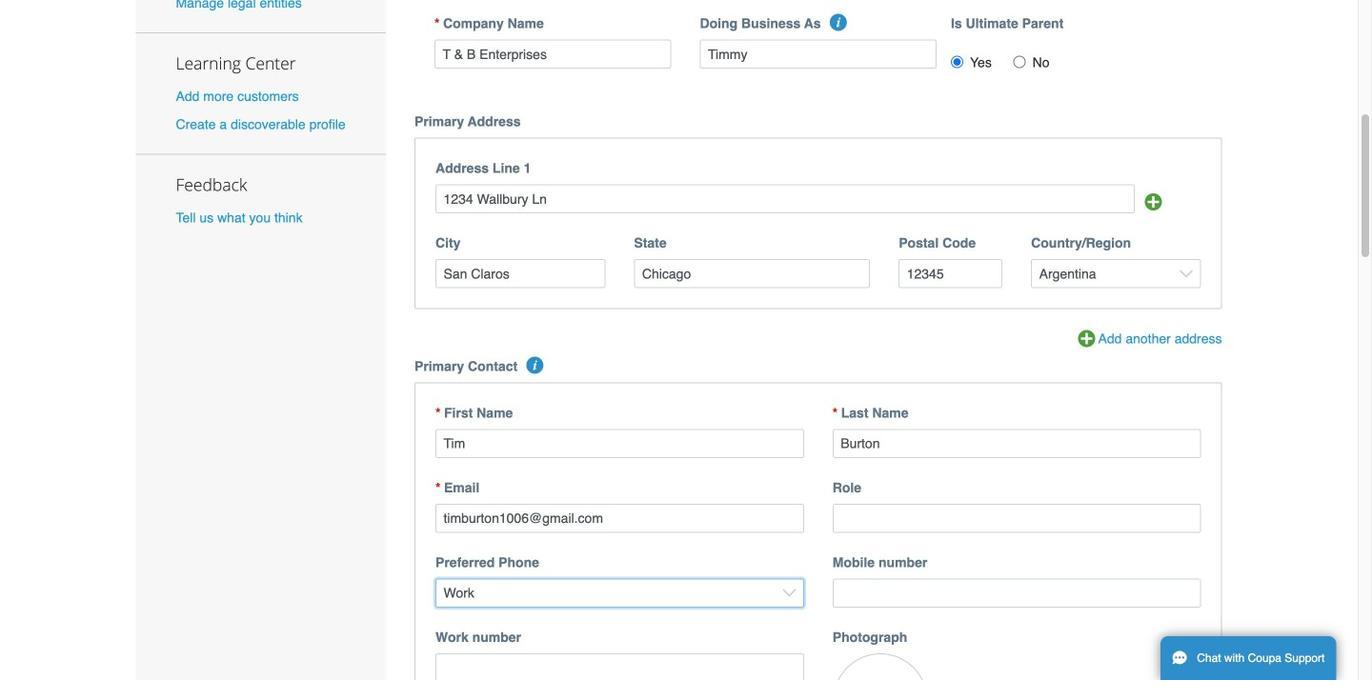 Task type: locate. For each thing, give the bounding box(es) containing it.
add image
[[1145, 194, 1162, 211]]

None text field
[[899, 259, 1003, 288], [436, 429, 804, 458], [436, 504, 804, 533], [833, 579, 1201, 608], [899, 259, 1003, 288], [436, 429, 804, 458], [436, 504, 804, 533], [833, 579, 1201, 608]]

0 vertical spatial additional information image
[[830, 14, 847, 31]]

photograph image
[[833, 654, 928, 680]]

additional information image
[[830, 14, 847, 31], [527, 357, 544, 374]]

None radio
[[951, 56, 963, 68], [1014, 56, 1026, 68], [951, 56, 963, 68], [1014, 56, 1026, 68]]

None text field
[[435, 40, 671, 69], [700, 40, 937, 69], [436, 185, 1135, 214], [436, 259, 606, 288], [634, 259, 870, 288], [833, 429, 1201, 458], [833, 504, 1201, 533], [436, 654, 804, 680], [435, 40, 671, 69], [700, 40, 937, 69], [436, 185, 1135, 214], [436, 259, 606, 288], [634, 259, 870, 288], [833, 429, 1201, 458], [833, 504, 1201, 533], [436, 654, 804, 680]]

1 vertical spatial additional information image
[[527, 357, 544, 374]]

1 horizontal spatial additional information image
[[830, 14, 847, 31]]



Task type: vqa. For each thing, say whether or not it's contained in the screenshot.
Background image
no



Task type: describe. For each thing, give the bounding box(es) containing it.
0 horizontal spatial additional information image
[[527, 357, 544, 374]]



